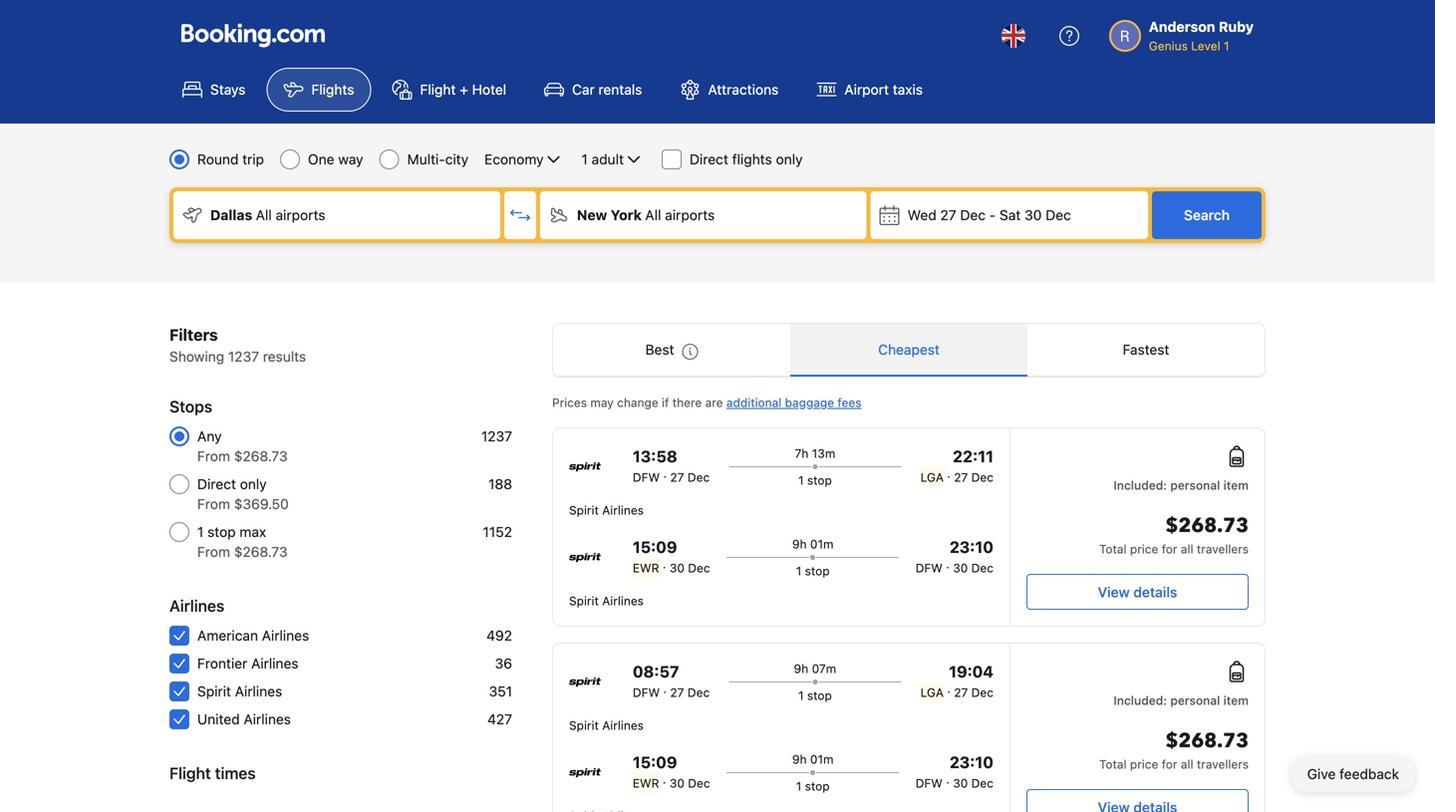 Task type: vqa. For each thing, say whether or not it's contained in the screenshot.
THE 11:01 PM DFW . JAN 16
no



Task type: describe. For each thing, give the bounding box(es) containing it.
0 vertical spatial only
[[776, 151, 803, 167]]

. inside 13:58 dfw . 27 dec
[[663, 466, 667, 480]]

22:11
[[953, 447, 994, 466]]

showing
[[169, 348, 224, 365]]

give
[[1307, 766, 1336, 782]]

are
[[705, 396, 723, 410]]

round
[[197, 151, 239, 167]]

times
[[215, 764, 256, 783]]

change
[[617, 396, 658, 410]]

view details
[[1098, 584, 1177, 600]]

wed 27 dec - sat 30 dec button
[[871, 191, 1148, 239]]

1 adult button
[[580, 148, 646, 171]]

fastest
[[1123, 341, 1169, 358]]

all for 19:04
[[1181, 757, 1194, 771]]

36
[[495, 655, 512, 672]]

flight times
[[169, 764, 256, 783]]

dallas
[[210, 207, 252, 223]]

stays
[[210, 81, 246, 98]]

lga for 19:04
[[920, 686, 944, 700]]

included: for 19:04
[[1114, 694, 1167, 708]]

1 stop max from $268.73
[[197, 524, 288, 560]]

direct for direct flights only
[[690, 151, 728, 167]]

. inside 08:57 dfw . 27 dec
[[663, 682, 667, 696]]

9h for 08:57
[[792, 752, 807, 766]]

results
[[263, 348, 306, 365]]

27 for 13:58
[[670, 470, 684, 484]]

15:09 ewr . 30 dec for 13:58
[[633, 538, 710, 575]]

anderson ruby genius level 1
[[1149, 18, 1254, 53]]

travellers for 22:11
[[1197, 542, 1249, 556]]

1152
[[483, 524, 512, 540]]

airlines down frontier airlines
[[235, 683, 282, 700]]

airlines down 08:57
[[602, 719, 644, 733]]

all for 22:11
[[1181, 542, 1194, 556]]

fees
[[838, 396, 862, 410]]

2 airports from the left
[[665, 207, 715, 223]]

01m for 22:11
[[810, 537, 834, 551]]

1 vertical spatial 1237
[[481, 428, 512, 445]]

27 for 22:11
[[954, 470, 968, 484]]

item for 22:11
[[1224, 478, 1249, 492]]

max
[[240, 524, 266, 540]]

wed 27 dec - sat 30 dec
[[908, 207, 1071, 223]]

american airlines
[[197, 627, 309, 644]]

ruby
[[1219, 18, 1254, 35]]

direct only from $369.50
[[197, 476, 289, 512]]

only inside direct only from $369.50
[[240, 476, 267, 492]]

if
[[662, 396, 669, 410]]

from inside any from $268.73
[[197, 448, 230, 464]]

1 adult
[[582, 151, 624, 167]]

flights link
[[267, 68, 371, 112]]

from inside direct only from $369.50
[[197, 496, 230, 512]]

airlines down 13:58
[[602, 503, 644, 517]]

frontier airlines
[[197, 655, 299, 672]]

economy
[[485, 151, 544, 167]]

airport taxis
[[844, 81, 923, 98]]

taxis
[[893, 81, 923, 98]]

total for 19:04
[[1099, 757, 1127, 771]]

attractions link
[[663, 68, 796, 112]]

30 inside dropdown button
[[1025, 207, 1042, 223]]

may
[[590, 396, 614, 410]]

new
[[577, 207, 607, 223]]

round trip
[[197, 151, 264, 167]]

ewr for 08:57
[[633, 776, 659, 790]]

airlines right united
[[244, 711, 291, 728]]

15:09 for 13:58
[[633, 538, 677, 557]]

cheapest button
[[790, 324, 1028, 376]]

from inside 1 stop max from $268.73
[[197, 544, 230, 560]]

one
[[308, 151, 334, 167]]

2 all from the left
[[645, 207, 661, 223]]

9h 07m
[[794, 662, 836, 676]]

9h 01m for 08:57
[[792, 752, 834, 766]]

lga for 22:11
[[920, 470, 944, 484]]

1237 inside filters showing 1237 results
[[228, 348, 259, 365]]

attractions
[[708, 81, 779, 98]]

filters
[[169, 325, 218, 344]]

08:57 dfw . 27 dec
[[633, 662, 710, 700]]

united airlines
[[197, 711, 291, 728]]

any
[[197, 428, 222, 445]]

way
[[338, 151, 363, 167]]

427
[[487, 711, 512, 728]]

dec inside 08:57 dfw . 27 dec
[[688, 686, 710, 700]]

$268.73 total price for all travellers for 22:11
[[1099, 512, 1249, 556]]

7h
[[795, 446, 809, 460]]

19:04
[[949, 662, 994, 681]]

15:09 ewr . 30 dec for 08:57
[[633, 753, 710, 790]]

car rentals link
[[527, 68, 659, 112]]

search button
[[1152, 191, 1262, 239]]

spirit airlines down 13:58
[[569, 503, 644, 517]]

wed
[[908, 207, 937, 223]]

flight + hotel
[[420, 81, 506, 98]]

adult
[[592, 151, 624, 167]]

15:09 for 08:57
[[633, 753, 677, 772]]

+
[[460, 81, 468, 98]]

city
[[445, 151, 469, 167]]

13:58 dfw . 27 dec
[[633, 447, 710, 484]]

flight + hotel link
[[375, 68, 523, 112]]

23:10 dfw . 30 dec for 22:11
[[916, 538, 994, 575]]

airport
[[844, 81, 889, 98]]

hotel
[[472, 81, 506, 98]]

additional baggage fees link
[[726, 396, 862, 410]]

spirit airlines up 08:57
[[569, 594, 644, 608]]

multi-city
[[407, 151, 469, 167]]

351
[[489, 683, 512, 700]]

492
[[486, 627, 512, 644]]

view
[[1098, 584, 1130, 600]]

give feedback button
[[1291, 756, 1415, 792]]

included: personal item for 19:04
[[1114, 694, 1249, 708]]

flight for flight + hotel
[[420, 81, 456, 98]]

stop inside 1 stop max from $268.73
[[207, 524, 236, 540]]

personal for 19:04
[[1170, 694, 1220, 708]]

. inside 22:11 lga . 27 dec
[[947, 466, 951, 480]]

spirit airlines up the united airlines
[[197, 683, 282, 700]]

1 airports from the left
[[276, 207, 325, 223]]

airport taxis link
[[800, 68, 940, 112]]

car rentals
[[572, 81, 642, 98]]

included: for 22:11
[[1114, 478, 1167, 492]]

19:04 lga . 27 dec
[[920, 662, 994, 700]]

item for 19:04
[[1224, 694, 1249, 708]]

give feedback
[[1307, 766, 1399, 782]]

genius
[[1149, 39, 1188, 53]]

22:11 lga . 27 dec
[[920, 447, 994, 484]]

best button
[[553, 324, 790, 376]]

dec inside 22:11 lga . 27 dec
[[971, 470, 994, 484]]

american
[[197, 627, 258, 644]]

price for 22:11
[[1130, 542, 1158, 556]]



Task type: locate. For each thing, give the bounding box(es) containing it.
3 from from the top
[[197, 544, 230, 560]]

2 from from the top
[[197, 496, 230, 512]]

dec inside 13:58 dfw . 27 dec
[[688, 470, 710, 484]]

all right dallas
[[256, 207, 272, 223]]

0 vertical spatial included: personal item
[[1114, 478, 1249, 492]]

1 item from the top
[[1224, 478, 1249, 492]]

1 vertical spatial 01m
[[810, 752, 834, 766]]

1 vertical spatial 15:09 ewr . 30 dec
[[633, 753, 710, 790]]

frontier
[[197, 655, 247, 672]]

15:09 ewr . 30 dec down 13:58 dfw . 27 dec at the left bottom of page
[[633, 538, 710, 575]]

0 vertical spatial lga
[[920, 470, 944, 484]]

15:09 down 08:57 dfw . 27 dec on the left bottom
[[633, 753, 677, 772]]

1 stop
[[798, 473, 832, 487], [796, 564, 830, 578], [798, 689, 832, 703], [796, 779, 830, 793]]

1 included: from the top
[[1114, 478, 1167, 492]]

1 vertical spatial lga
[[920, 686, 944, 700]]

view details button
[[1027, 574, 1249, 610]]

0 horizontal spatial flight
[[169, 764, 211, 783]]

airlines down american airlines
[[251, 655, 299, 672]]

1 for from the top
[[1162, 542, 1177, 556]]

27 inside 13:58 dfw . 27 dec
[[670, 470, 684, 484]]

direct left flights
[[690, 151, 728, 167]]

flight for flight times
[[169, 764, 211, 783]]

0 vertical spatial travellers
[[1197, 542, 1249, 556]]

1 vertical spatial included:
[[1114, 694, 1167, 708]]

0 vertical spatial $268.73 total price for all travellers
[[1099, 512, 1249, 556]]

dec inside 19:04 lga . 27 dec
[[971, 686, 994, 700]]

27 down 22:11
[[954, 470, 968, 484]]

there
[[672, 396, 702, 410]]

13m
[[812, 446, 835, 460]]

08:57
[[633, 662, 679, 681]]

9h left 07m
[[794, 662, 809, 676]]

1 vertical spatial $268.73 total price for all travellers
[[1099, 728, 1249, 771]]

1 01m from the top
[[810, 537, 834, 551]]

27 inside 19:04 lga . 27 dec
[[954, 686, 968, 700]]

27 inside 22:11 lga . 27 dec
[[954, 470, 968, 484]]

direct
[[690, 151, 728, 167], [197, 476, 236, 492]]

2 lga from the top
[[920, 686, 944, 700]]

2 included: personal item from the top
[[1114, 694, 1249, 708]]

2 $268.73 total price for all travellers from the top
[[1099, 728, 1249, 771]]

1 vertical spatial 9h
[[794, 662, 809, 676]]

1 horizontal spatial all
[[645, 207, 661, 223]]

2 total from the top
[[1099, 757, 1127, 771]]

$268.73 inside 1 stop max from $268.73
[[234, 544, 288, 560]]

27 right wed
[[940, 207, 956, 223]]

1 9h 01m from the top
[[792, 537, 834, 551]]

2 price from the top
[[1130, 757, 1158, 771]]

1 vertical spatial all
[[1181, 757, 1194, 771]]

1 vertical spatial only
[[240, 476, 267, 492]]

direct down any from $268.73
[[197, 476, 236, 492]]

flight left times
[[169, 764, 211, 783]]

2 15:09 ewr . 30 dec from the top
[[633, 753, 710, 790]]

0 vertical spatial flight
[[420, 81, 456, 98]]

for for 22:11
[[1162, 542, 1177, 556]]

stays link
[[165, 68, 263, 112]]

2 included: from the top
[[1114, 694, 1167, 708]]

0 vertical spatial 15:09 ewr . 30 dec
[[633, 538, 710, 575]]

1 all from the left
[[256, 207, 272, 223]]

0 vertical spatial 23:10
[[950, 538, 994, 557]]

0 horizontal spatial only
[[240, 476, 267, 492]]

0 vertical spatial 23:10 dfw . 30 dec
[[916, 538, 994, 575]]

2 23:10 from the top
[[950, 753, 994, 772]]

$268.73 total price for all travellers for 19:04
[[1099, 728, 1249, 771]]

0 vertical spatial for
[[1162, 542, 1177, 556]]

2 9h 01m from the top
[[792, 752, 834, 766]]

2 vertical spatial from
[[197, 544, 230, 560]]

baggage
[[785, 396, 834, 410]]

23:10 dfw . 30 dec for 19:04
[[916, 753, 994, 790]]

1 travellers from the top
[[1197, 542, 1249, 556]]

0 vertical spatial ewr
[[633, 561, 659, 575]]

1 horizontal spatial flight
[[420, 81, 456, 98]]

9h 01m down 7h 13m
[[792, 537, 834, 551]]

9h 01m down 9h 07m on the bottom of page
[[792, 752, 834, 766]]

27 down 13:58
[[670, 470, 684, 484]]

prices
[[552, 396, 587, 410]]

lga
[[920, 470, 944, 484], [920, 686, 944, 700]]

23:10 dfw . 30 dec
[[916, 538, 994, 575], [916, 753, 994, 790]]

1237 up 188
[[481, 428, 512, 445]]

0 vertical spatial 01m
[[810, 537, 834, 551]]

travellers left give
[[1197, 757, 1249, 771]]

cheapest
[[878, 341, 940, 358]]

9h
[[792, 537, 807, 551], [794, 662, 809, 676], [792, 752, 807, 766]]

27 down 19:04
[[954, 686, 968, 700]]

0 vertical spatial personal
[[1170, 478, 1220, 492]]

airports down one on the left top
[[276, 207, 325, 223]]

0 vertical spatial all
[[1181, 542, 1194, 556]]

$268.73
[[234, 448, 288, 464], [1166, 512, 1249, 540], [234, 544, 288, 560], [1166, 728, 1249, 755]]

best
[[645, 341, 674, 358]]

all
[[256, 207, 272, 223], [645, 207, 661, 223]]

0 horizontal spatial direct
[[197, 476, 236, 492]]

$369.50
[[234, 496, 289, 512]]

$268.73 inside any from $268.73
[[234, 448, 288, 464]]

1 vertical spatial 9h 01m
[[792, 752, 834, 766]]

23:10 down 19:04 lga . 27 dec
[[950, 753, 994, 772]]

prices may change if there are additional baggage fees
[[552, 396, 862, 410]]

13:58
[[633, 447, 677, 466]]

07m
[[812, 662, 836, 676]]

01m for 19:04
[[810, 752, 834, 766]]

airports right york
[[665, 207, 715, 223]]

1237 left results
[[228, 348, 259, 365]]

1 all from the top
[[1181, 542, 1194, 556]]

2 15:09 from the top
[[633, 753, 677, 772]]

. inside 19:04 lga . 27 dec
[[947, 682, 951, 696]]

1 horizontal spatial direct
[[690, 151, 728, 167]]

2 01m from the top
[[810, 752, 834, 766]]

0 vertical spatial 9h
[[792, 537, 807, 551]]

1 $268.73 total price for all travellers from the top
[[1099, 512, 1249, 556]]

2 vertical spatial 9h
[[792, 752, 807, 766]]

total
[[1099, 542, 1127, 556], [1099, 757, 1127, 771]]

spirit airlines down 08:57
[[569, 719, 644, 733]]

1 horizontal spatial 1237
[[481, 428, 512, 445]]

1 personal from the top
[[1170, 478, 1220, 492]]

27
[[940, 207, 956, 223], [670, 470, 684, 484], [954, 470, 968, 484], [670, 686, 684, 700], [954, 686, 968, 700]]

direct flights only
[[690, 151, 803, 167]]

lga inside 19:04 lga . 27 dec
[[920, 686, 944, 700]]

ewr
[[633, 561, 659, 575], [633, 776, 659, 790]]

30
[[1025, 207, 1042, 223], [670, 561, 685, 575], [953, 561, 968, 575], [670, 776, 685, 790], [953, 776, 968, 790]]

23:10 dfw . 30 dec down 22:11 lga . 27 dec
[[916, 538, 994, 575]]

1 vertical spatial ewr
[[633, 776, 659, 790]]

1237
[[228, 348, 259, 365], [481, 428, 512, 445]]

fastest button
[[1028, 324, 1265, 376]]

0 vertical spatial 9h 01m
[[792, 537, 834, 551]]

dfw
[[633, 470, 660, 484], [916, 561, 943, 575], [633, 686, 660, 700], [916, 776, 943, 790]]

15:09 down 13:58 dfw . 27 dec at the left bottom of page
[[633, 538, 677, 557]]

personal for 22:11
[[1170, 478, 1220, 492]]

from down direct only from $369.50
[[197, 544, 230, 560]]

1 from from the top
[[197, 448, 230, 464]]

0 vertical spatial 15:09
[[633, 538, 677, 557]]

additional
[[726, 396, 782, 410]]

1 vertical spatial travellers
[[1197, 757, 1249, 771]]

2 for from the top
[[1162, 757, 1177, 771]]

0 vertical spatial 1237
[[228, 348, 259, 365]]

2 all from the top
[[1181, 757, 1194, 771]]

1 inside dropdown button
[[582, 151, 588, 167]]

0 vertical spatial from
[[197, 448, 230, 464]]

booking.com logo image
[[181, 23, 325, 47], [181, 23, 325, 47]]

airlines up american at bottom
[[169, 596, 224, 615]]

23:10
[[950, 538, 994, 557], [950, 753, 994, 772]]

only right flights
[[776, 151, 803, 167]]

airlines up 08:57
[[602, 594, 644, 608]]

any from $268.73
[[197, 428, 288, 464]]

direct for direct only from $369.50
[[197, 476, 236, 492]]

1 total from the top
[[1099, 542, 1127, 556]]

$268.73 total price for all travellers
[[1099, 512, 1249, 556], [1099, 728, 1249, 771]]

1 inside "anderson ruby genius level 1"
[[1224, 39, 1229, 53]]

23:10 dfw . 30 dec down 19:04 lga . 27 dec
[[916, 753, 994, 790]]

airlines
[[602, 503, 644, 517], [602, 594, 644, 608], [169, 596, 224, 615], [262, 627, 309, 644], [251, 655, 299, 672], [235, 683, 282, 700], [244, 711, 291, 728], [602, 719, 644, 733]]

1 vertical spatial 15:09
[[633, 753, 677, 772]]

ewr for 13:58
[[633, 561, 659, 575]]

dallas all airports
[[210, 207, 325, 223]]

travellers for 19:04
[[1197, 757, 1249, 771]]

only
[[776, 151, 803, 167], [240, 476, 267, 492]]

travellers up the view details button
[[1197, 542, 1249, 556]]

included: personal item for 22:11
[[1114, 478, 1249, 492]]

2 23:10 dfw . 30 dec from the top
[[916, 753, 994, 790]]

dfw inside 13:58 dfw . 27 dec
[[633, 470, 660, 484]]

2 item from the top
[[1224, 694, 1249, 708]]

personal
[[1170, 478, 1220, 492], [1170, 694, 1220, 708]]

1 vertical spatial item
[[1224, 694, 1249, 708]]

2 travellers from the top
[[1197, 757, 1249, 771]]

1 23:10 from the top
[[950, 538, 994, 557]]

1 15:09 ewr . 30 dec from the top
[[633, 538, 710, 575]]

15:09 ewr . 30 dec down 08:57 dfw . 27 dec on the left bottom
[[633, 753, 710, 790]]

0 vertical spatial total
[[1099, 542, 1127, 556]]

lga inside 22:11 lga . 27 dec
[[920, 470, 944, 484]]

best image
[[682, 344, 698, 360], [682, 344, 698, 360]]

9h down 7h
[[792, 537, 807, 551]]

27 down 08:57
[[670, 686, 684, 700]]

0 vertical spatial included:
[[1114, 478, 1167, 492]]

airlines up frontier airlines
[[262, 627, 309, 644]]

multi-
[[407, 151, 445, 167]]

1 vertical spatial total
[[1099, 757, 1127, 771]]

for for 19:04
[[1162, 757, 1177, 771]]

all right york
[[645, 207, 661, 223]]

sat
[[1000, 207, 1021, 223]]

15:09 ewr . 30 dec
[[633, 538, 710, 575], [633, 753, 710, 790]]

0 horizontal spatial airports
[[276, 207, 325, 223]]

2 personal from the top
[[1170, 694, 1220, 708]]

01m down 07m
[[810, 752, 834, 766]]

for
[[1162, 542, 1177, 556], [1162, 757, 1177, 771]]

27 for 08:57
[[670, 686, 684, 700]]

1 vertical spatial for
[[1162, 757, 1177, 771]]

1 15:09 from the top
[[633, 538, 677, 557]]

total for 22:11
[[1099, 542, 1127, 556]]

tab list
[[553, 324, 1265, 378]]

0 vertical spatial item
[[1224, 478, 1249, 492]]

price
[[1130, 542, 1158, 556], [1130, 757, 1158, 771]]

1 inside 1 stop max from $268.73
[[197, 524, 204, 540]]

23:10 down 22:11 lga . 27 dec
[[950, 538, 994, 557]]

7h 13m
[[795, 446, 835, 460]]

2 ewr from the top
[[633, 776, 659, 790]]

.
[[663, 466, 667, 480], [947, 466, 951, 480], [663, 557, 666, 571], [946, 557, 950, 571], [663, 682, 667, 696], [947, 682, 951, 696], [663, 772, 666, 786], [946, 772, 950, 786]]

from down any
[[197, 448, 230, 464]]

-
[[989, 207, 996, 223]]

one way
[[308, 151, 363, 167]]

0 horizontal spatial all
[[256, 207, 272, 223]]

27 inside dropdown button
[[940, 207, 956, 223]]

1 vertical spatial personal
[[1170, 694, 1220, 708]]

1 vertical spatial 23:10 dfw . 30 dec
[[916, 753, 994, 790]]

1 included: personal item from the top
[[1114, 478, 1249, 492]]

stops
[[169, 397, 212, 416]]

1 vertical spatial included: personal item
[[1114, 694, 1249, 708]]

9h down 9h 07m on the bottom of page
[[792, 752, 807, 766]]

direct inside direct only from $369.50
[[197, 476, 236, 492]]

1 vertical spatial from
[[197, 496, 230, 512]]

trip
[[242, 151, 264, 167]]

only up $369.50
[[240, 476, 267, 492]]

flights
[[732, 151, 772, 167]]

new york all airports
[[577, 207, 715, 223]]

1 ewr from the top
[[633, 561, 659, 575]]

1 vertical spatial flight
[[169, 764, 211, 783]]

0 horizontal spatial 1237
[[228, 348, 259, 365]]

1 vertical spatial price
[[1130, 757, 1158, 771]]

1 vertical spatial 23:10
[[950, 753, 994, 772]]

0 vertical spatial price
[[1130, 542, 1158, 556]]

flight
[[420, 81, 456, 98], [169, 764, 211, 783]]

1 horizontal spatial airports
[[665, 207, 715, 223]]

tab list containing best
[[553, 324, 1265, 378]]

23:10 for 22:11
[[950, 538, 994, 557]]

1 23:10 dfw . 30 dec from the top
[[916, 538, 994, 575]]

dfw inside 08:57 dfw . 27 dec
[[633, 686, 660, 700]]

filters showing 1237 results
[[169, 325, 306, 365]]

level
[[1191, 39, 1221, 53]]

01m down 13m
[[810, 537, 834, 551]]

1 price from the top
[[1130, 542, 1158, 556]]

anderson
[[1149, 18, 1215, 35]]

23:10 for 19:04
[[950, 753, 994, 772]]

search
[[1184, 207, 1230, 223]]

01m
[[810, 537, 834, 551], [810, 752, 834, 766]]

27 for 19:04
[[954, 686, 968, 700]]

27 inside 08:57 dfw . 27 dec
[[670, 686, 684, 700]]

1 lga from the top
[[920, 470, 944, 484]]

from up 1 stop max from $268.73
[[197, 496, 230, 512]]

15:09
[[633, 538, 677, 557], [633, 753, 677, 772]]

york
[[611, 207, 642, 223]]

details
[[1133, 584, 1177, 600]]

9h 01m for 13:58
[[792, 537, 834, 551]]

0 vertical spatial direct
[[690, 151, 728, 167]]

1 horizontal spatial only
[[776, 151, 803, 167]]

flight left +
[[420, 81, 456, 98]]

car
[[572, 81, 595, 98]]

1 vertical spatial direct
[[197, 476, 236, 492]]

price for 19:04
[[1130, 757, 1158, 771]]

9h for 13:58
[[792, 537, 807, 551]]



